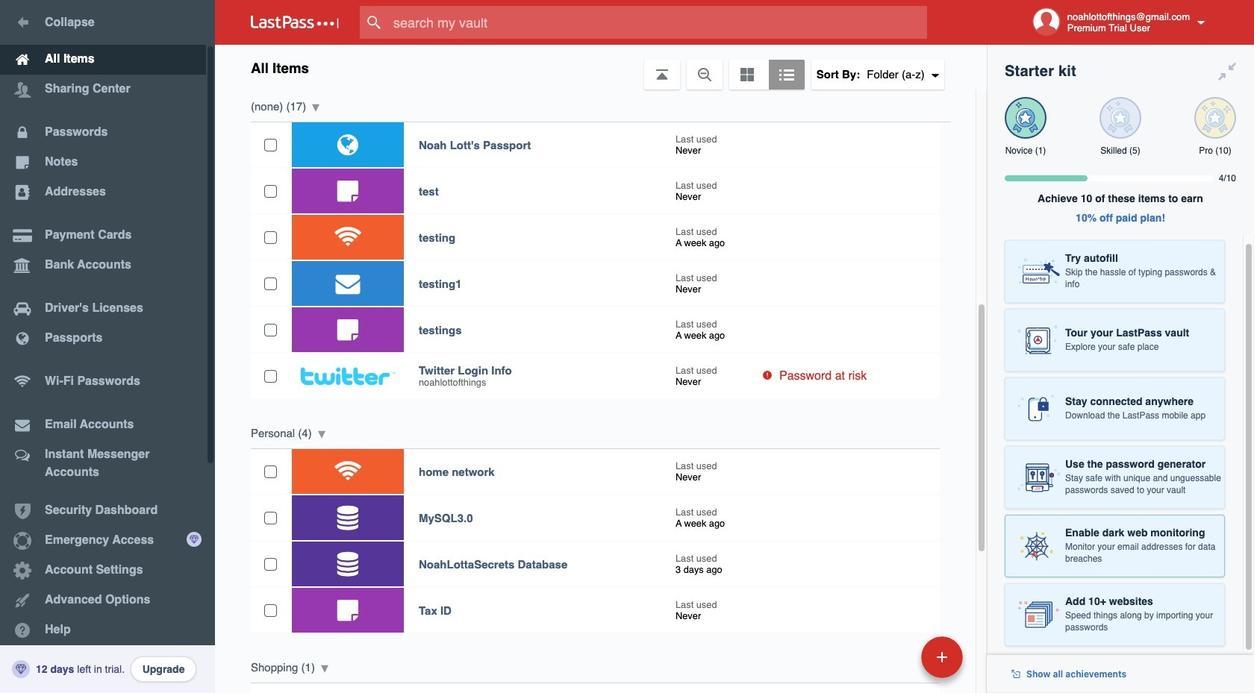 Task type: describe. For each thing, give the bounding box(es) containing it.
search my vault text field
[[360, 6, 957, 39]]

Search search field
[[360, 6, 957, 39]]

lastpass image
[[251, 16, 339, 29]]

new item element
[[819, 636, 969, 679]]



Task type: locate. For each thing, give the bounding box(es) containing it.
vault options navigation
[[215, 45, 987, 90]]

main navigation navigation
[[0, 0, 215, 694]]

new item navigation
[[819, 633, 972, 694]]



Task type: vqa. For each thing, say whether or not it's contained in the screenshot.
vault options navigation
yes



